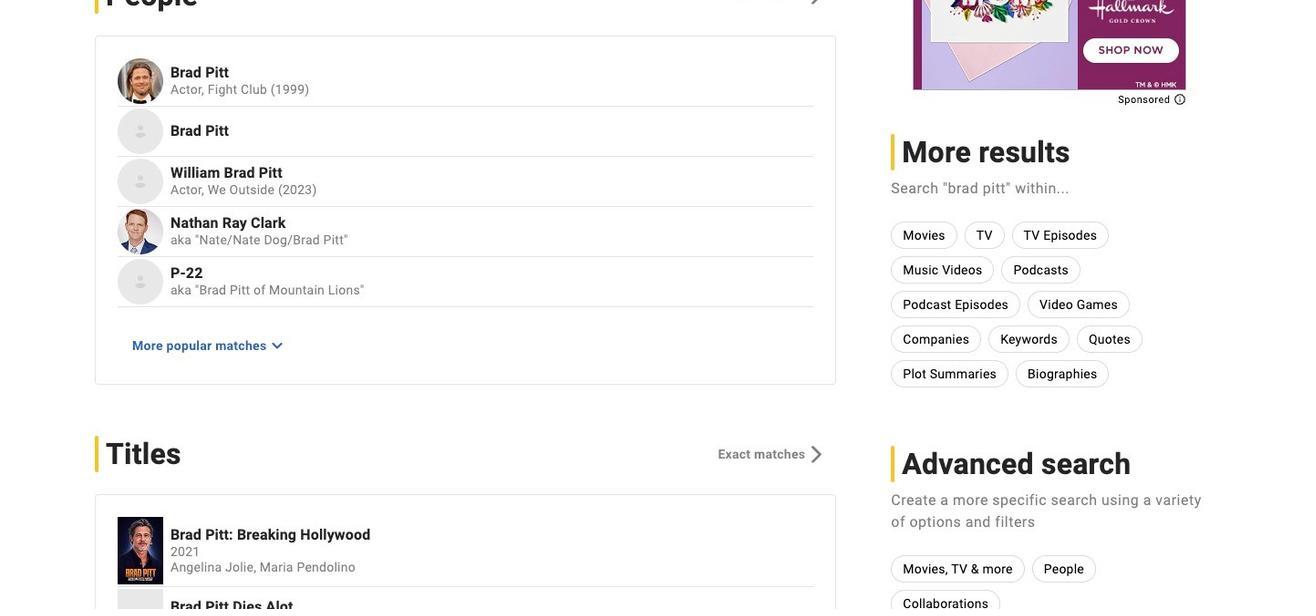 Task type: locate. For each thing, give the bounding box(es) containing it.
arrow right image
[[806, 0, 828, 6]]

inline image up nathan ray clark image
[[133, 174, 148, 189]]

2 vertical spatial inline image
[[133, 275, 148, 289]]

1 vertical spatial inline image
[[133, 174, 148, 189]]

3 inline image from the top
[[133, 275, 148, 289]]

inline image
[[133, 124, 148, 139], [133, 174, 148, 189], [133, 275, 148, 289]]

nathan ray clark image
[[118, 209, 163, 255]]

inline image down nathan ray clark image
[[133, 275, 148, 289]]

inline image down brad pitt image
[[133, 124, 148, 139]]

sponsored content section
[[913, 0, 1187, 103]]

0 vertical spatial inline image
[[133, 124, 148, 139]]



Task type: describe. For each thing, give the bounding box(es) containing it.
expand more image
[[267, 335, 289, 357]]

2 inline image from the top
[[133, 174, 148, 189]]

brad pitt image
[[118, 58, 163, 104]]

brad pitt: breaking hollywood (2021) image
[[118, 517, 163, 585]]

1 inline image from the top
[[133, 124, 148, 139]]

arrow right image
[[806, 443, 828, 465]]



Task type: vqa. For each thing, say whether or not it's contained in the screenshot.
Barbie
no



